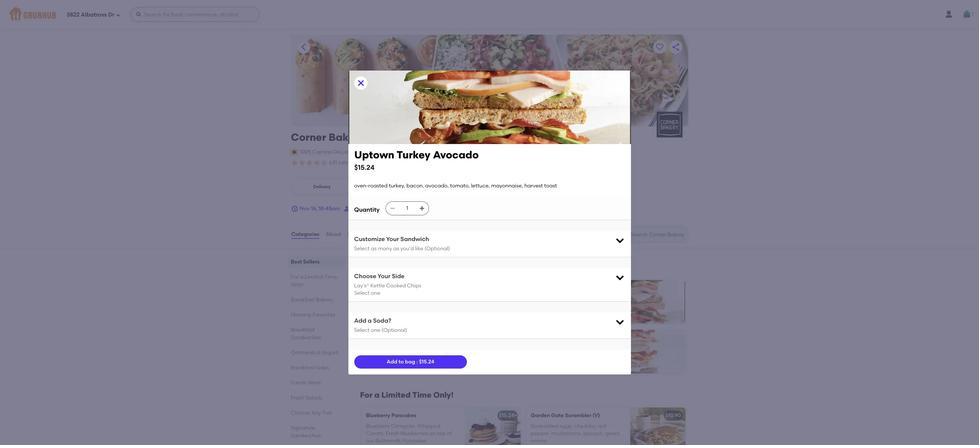 Task type: describe. For each thing, give the bounding box(es) containing it.
club
[[565, 350, 577, 356]]

ordered
[[373, 268, 393, 274]]

green
[[606, 431, 620, 437]]

breakfast sides
[[291, 365, 329, 371]]

1 horizontal spatial time
[[413, 391, 432, 400]]

2 as from the left
[[393, 246, 399, 252]]

signature sandwiches tab
[[291, 425, 342, 440]]

save this restaurant image
[[655, 43, 664, 52]]

avocado,
[[425, 183, 449, 189]]

on inside blueberry compote, whipped cream, fresh blueberries on top of our buttermilk pancakes
[[430, 431, 436, 437]]

any
[[311, 410, 321, 417]]

albatross
[[81, 11, 107, 18]]

blueberry pancakes
[[366, 413, 416, 419]]

choose for any
[[291, 410, 310, 417]]

Input item quantity number field
[[399, 202, 415, 215]]

631 ratings
[[329, 160, 356, 166]]

save this restaurant button
[[653, 40, 666, 54]]

$15.24 +
[[499, 413, 517, 419]]

red
[[598, 424, 606, 430]]

breakfast bakery
[[291, 297, 333, 303]]

about
[[326, 231, 341, 238]]

rustic italian $13.38
[[367, 350, 400, 365]]

food
[[386, 160, 395, 166]]

nov 16, 10:45am
[[300, 206, 340, 212]]

time inside tab
[[325, 274, 337, 280]]

toast
[[544, 183, 557, 189]]

for inside tab
[[291, 274, 299, 280]]

our
[[366, 438, 374, 445]]

one inside choose your side lay's® kettle cooked chips select one
[[371, 290, 380, 297]]

good
[[372, 160, 385, 166]]

ste
[[365, 149, 373, 155]]

oatmeals & yogurt tab
[[291, 349, 342, 357]]

limited inside for a limited time only! tab
[[305, 274, 323, 280]]

bakery for corner bakery
[[329, 131, 365, 144]]

top
[[437, 431, 446, 437]]

rustic
[[367, 350, 383, 356]]

pepper,
[[531, 431, 550, 437]]

quantity
[[354, 206, 380, 213]]

a inside for a limited time only! tab
[[300, 274, 304, 280]]

2 vertical spatial a
[[375, 391, 380, 400]]

best sellers most ordered on grubhub
[[360, 257, 425, 274]]

oatmeals & yogurt
[[291, 350, 338, 356]]

10:45am
[[319, 206, 340, 212]]

svg image inside 1 button
[[963, 10, 972, 19]]

best sellers
[[291, 259, 320, 265]]

blueberries
[[401, 431, 428, 437]]

svg image inside nov 16, 10:45am button
[[291, 205, 298, 213]]

option group containing pickup
[[291, 178, 417, 197]]

Search Corner Bakery search field
[[630, 232, 686, 239]]

main navigation navigation
[[0, 0, 979, 29]]

lay's®
[[354, 283, 369, 289]]

salads
[[306, 395, 322, 402]]

signature sandwiches
[[291, 426, 321, 440]]

fresh salads
[[291, 395, 322, 402]]

about button
[[325, 222, 342, 248]]

group
[[367, 206, 382, 212]]

categories
[[291, 231, 320, 238]]

0 horizontal spatial uptown turkey avocado $15.24
[[354, 149, 479, 172]]

cooked
[[386, 283, 406, 289]]

subscription pass image
[[291, 149, 298, 155]]

one inside add a soda? select one (optional)
[[371, 327, 380, 334]]

share icon image
[[672, 43, 680, 52]]

(optional) inside customize your sandwich select as many as you'd like (optional)
[[425, 246, 450, 252]]

sandwiches for breakfast
[[291, 335, 321, 341]]

add a soda? select one (optional)
[[354, 318, 407, 334]]

family
[[291, 380, 307, 387]]

best for best sellers most ordered on grubhub
[[360, 257, 377, 267]]

1025 camino de la reina ste 3 button
[[300, 148, 377, 156]]

pickup
[[379, 181, 394, 186]]

pancakes inside blueberry compote, whipped cream, fresh blueberries on top of our buttermilk pancakes
[[402, 438, 427, 445]]

select for add
[[354, 327, 370, 334]]

sellers for best sellers most ordered on grubhub
[[379, 257, 405, 267]]

garden gate scrambler (v) image
[[630, 408, 686, 446]]

switch
[[381, 149, 397, 155]]

(v)
[[593, 413, 600, 419]]

de
[[334, 149, 341, 155]]

mayonnaise,
[[491, 183, 523, 189]]

roasted
[[368, 183, 388, 189]]

garden gate scrambler (v)
[[531, 413, 600, 419]]

1 horizontal spatial limited
[[382, 391, 411, 400]]

scrambler
[[565, 413, 592, 419]]

1.4
[[380, 188, 385, 193]]

gate
[[551, 413, 564, 419]]

$13.38
[[367, 359, 383, 365]]

1 horizontal spatial only!
[[433, 391, 454, 400]]

breakfast for breakfast sandwiches
[[291, 327, 315, 334]]

harvest
[[525, 183, 543, 189]]

blueberry for blueberry pancakes
[[366, 413, 390, 419]]

eggs,
[[560, 424, 573, 430]]

search icon image
[[619, 230, 627, 239]]

blueberry compote, whipped cream, fresh blueberries on top of our buttermilk pancakes
[[366, 424, 452, 445]]

1 horizontal spatial for a limited time only!
[[360, 391, 454, 400]]

camino
[[312, 149, 333, 155]]

many
[[378, 246, 392, 252]]

kettle
[[371, 283, 385, 289]]

oven-roasted turkey, bacon, avocado, tomato, lettuce, mayonnaise, harvest toast
[[354, 183, 557, 189]]

fresh inside blueberry compote, whipped cream, fresh blueberries on top of our buttermilk pancakes
[[386, 431, 399, 437]]

garden
[[531, 413, 550, 419]]

choose your side lay's® kettle cooked chips select one
[[354, 273, 422, 297]]

on time delivery
[[414, 160, 449, 166]]

blueberry for blueberry compote, whipped cream, fresh blueberries on top of our buttermilk pancakes
[[366, 424, 390, 430]]

choose for your
[[354, 273, 376, 280]]

sides
[[316, 365, 329, 371]]

mi
[[387, 188, 392, 193]]

fresh salads tab
[[291, 395, 342, 402]]

1
[[972, 11, 974, 17]]

morning
[[291, 312, 311, 318]]

delivery
[[432, 160, 449, 166]]



Task type: locate. For each thing, give the bounding box(es) containing it.
only! up whipped at the left of the page
[[433, 391, 454, 400]]

spinach,
[[583, 431, 604, 437]]

0 vertical spatial add
[[354, 318, 366, 325]]

$10.90
[[666, 413, 681, 419]]

select inside customize your sandwich select as many as you'd like (optional)
[[354, 246, 370, 252]]

add for add a soda?
[[354, 318, 366, 325]]

meal
[[309, 380, 321, 387]]

scrambled
[[531, 424, 558, 430]]

for a limited time only!
[[291, 274, 337, 288], [360, 391, 454, 400]]

0 vertical spatial on
[[395, 268, 401, 274]]

svg image
[[116, 13, 120, 17], [356, 79, 365, 88], [291, 205, 298, 213], [390, 206, 396, 212], [615, 236, 625, 246]]

most
[[360, 268, 372, 274]]

blueberry
[[366, 413, 390, 419], [366, 424, 390, 430]]

1 button
[[963, 8, 974, 21]]

best inside best sellers tab
[[291, 259, 302, 265]]

for up blueberry pancakes
[[360, 391, 373, 400]]

1 vertical spatial pancakes
[[402, 438, 427, 445]]

0 vertical spatial fresh
[[291, 395, 304, 402]]

blueberry pancakes image
[[465, 408, 521, 446]]

1 vertical spatial uptown
[[565, 300, 585, 307]]

pancakes
[[392, 413, 416, 419], [402, 438, 427, 445]]

631
[[329, 160, 337, 166]]

choose
[[354, 273, 376, 280], [291, 410, 310, 417]]

breakfast up morning
[[291, 297, 315, 303]]

1 vertical spatial bakery
[[316, 297, 333, 303]]

your inside customize your sandwich select as many as you'd like (optional)
[[386, 236, 399, 243]]

as down customize
[[371, 246, 377, 252]]

1 vertical spatial select
[[354, 290, 370, 297]]

0 vertical spatial avocado
[[433, 149, 479, 161]]

your up kettle
[[378, 273, 391, 280]]

3 select from the top
[[354, 327, 370, 334]]

0 horizontal spatial on
[[395, 268, 401, 274]]

1 sandwiches from the top
[[291, 335, 321, 341]]

select inside add a soda? select one (optional)
[[354, 327, 370, 334]]

soda?
[[373, 318, 391, 325]]

a up blueberry pancakes
[[375, 391, 380, 400]]

corner
[[291, 131, 326, 144]]

best inside best sellers most ordered on grubhub
[[360, 257, 377, 267]]

1 horizontal spatial fresh
[[386, 431, 399, 437]]

a left soda?
[[368, 318, 372, 325]]

1 one from the top
[[371, 290, 380, 297]]

0 vertical spatial blueberry
[[366, 413, 390, 419]]

two
[[322, 410, 332, 417]]

3 breakfast from the top
[[291, 365, 315, 371]]

0 vertical spatial for
[[291, 274, 299, 280]]

limited up blueberry pancakes
[[382, 391, 411, 400]]

add inside add a soda? select one (optional)
[[354, 318, 366, 325]]

1 horizontal spatial turkey
[[586, 300, 602, 307]]

choose up lay's®
[[354, 273, 376, 280]]

1 vertical spatial avocado
[[604, 300, 626, 307]]

bakery up la
[[329, 131, 365, 144]]

choose any two tab
[[291, 410, 342, 417]]

1 horizontal spatial uptown turkey avocado $15.24
[[565, 300, 626, 315]]

0 vertical spatial only!
[[291, 282, 304, 288]]

0 horizontal spatial a
[[300, 274, 304, 280]]

1 vertical spatial your
[[378, 273, 391, 280]]

3822 albatross dr
[[67, 11, 114, 18]]

reviews button
[[347, 222, 369, 248]]

0 horizontal spatial for
[[291, 274, 299, 280]]

bag
[[405, 359, 415, 365]]

time down best sellers tab
[[325, 274, 337, 280]]

3
[[374, 149, 377, 155]]

0 horizontal spatial turkey
[[397, 149, 430, 161]]

select for customize
[[354, 246, 370, 252]]

blueberry inside blueberry compote, whipped cream, fresh blueberries on top of our buttermilk pancakes
[[366, 424, 390, 430]]

1 vertical spatial only!
[[433, 391, 454, 400]]

select up rustic
[[354, 327, 370, 334]]

:
[[417, 359, 418, 365]]

bacon,
[[407, 183, 424, 189]]

only! up the breakfast bakery
[[291, 282, 304, 288]]

la
[[342, 149, 348, 155]]

2 horizontal spatial a
[[375, 391, 380, 400]]

oven-
[[354, 183, 368, 189]]

whipped
[[418, 424, 440, 430]]

location
[[399, 149, 419, 155]]

your up 'many' at bottom left
[[386, 236, 399, 243]]

onions
[[531, 438, 547, 445]]

0 vertical spatial sandwiches
[[291, 335, 321, 341]]

sellers up the ordered at the left of page
[[379, 257, 405, 267]]

2 one from the top
[[371, 327, 380, 334]]

2 vertical spatial breakfast
[[291, 365, 315, 371]]

for a limited time only! tab
[[291, 274, 342, 289]]

switch location
[[381, 149, 419, 155]]

for a limited time only! up the breakfast bakery
[[291, 274, 337, 288]]

1 vertical spatial a
[[368, 318, 372, 325]]

one down kettle
[[371, 290, 380, 297]]

0 horizontal spatial time
[[325, 274, 337, 280]]

start
[[353, 206, 365, 212]]

for a limited time only! inside tab
[[291, 274, 337, 288]]

0 vertical spatial choose
[[354, 273, 376, 280]]

0 vertical spatial for a limited time only!
[[291, 274, 337, 288]]

0 vertical spatial pancakes
[[392, 413, 416, 419]]

bakery for breakfast bakery
[[316, 297, 333, 303]]

1025 camino de la reina ste 3
[[300, 149, 377, 155]]

best up for a limited time only! tab on the bottom of the page
[[291, 259, 302, 265]]

bakery up favorites
[[316, 297, 333, 303]]

1 horizontal spatial add
[[387, 359, 397, 365]]

signature
[[291, 426, 315, 432]]

breakfast sides tab
[[291, 364, 342, 372]]

for down best sellers
[[291, 274, 299, 280]]

0 horizontal spatial for a limited time only!
[[291, 274, 337, 288]]

choose any two
[[291, 410, 332, 417]]

1 horizontal spatial for
[[360, 391, 373, 400]]

0 horizontal spatial sellers
[[303, 259, 320, 265]]

0 horizontal spatial avocado
[[433, 149, 479, 161]]

fresh
[[291, 395, 304, 402], [386, 431, 399, 437]]

pancakes up compote,
[[392, 413, 416, 419]]

family meal tab
[[291, 380, 342, 387]]

breakfast for breakfast bakery
[[291, 297, 315, 303]]

corner bakery logo image
[[657, 112, 683, 138]]

fresh down family
[[291, 395, 304, 402]]

time
[[421, 160, 431, 166]]

on right the ordered at the left of page
[[395, 268, 401, 274]]

$15.24
[[354, 163, 374, 172], [565, 309, 580, 315], [419, 359, 435, 365], [499, 413, 514, 419]]

0 horizontal spatial as
[[371, 246, 377, 252]]

2 breakfast from the top
[[291, 327, 315, 334]]

0 vertical spatial time
[[325, 274, 337, 280]]

a inside add a soda? select one (optional)
[[368, 318, 372, 325]]

0 vertical spatial one
[[371, 290, 380, 297]]

0 horizontal spatial only!
[[291, 282, 304, 288]]

3822
[[67, 11, 80, 18]]

0 horizontal spatial choose
[[291, 410, 310, 417]]

svg image inside main navigation navigation
[[116, 13, 120, 17]]

on
[[395, 268, 401, 274], [430, 431, 436, 437]]

select inside choose your side lay's® kettle cooked chips select one
[[354, 290, 370, 297]]

0 horizontal spatial fresh
[[291, 395, 304, 402]]

1 horizontal spatial uptown
[[565, 300, 585, 307]]

like
[[415, 246, 423, 252]]

breakfast bakery tab
[[291, 296, 342, 304]]

your
[[386, 236, 399, 243], [378, 273, 391, 280]]

your for choose
[[378, 273, 391, 280]]

0 vertical spatial uptown turkey avocado $15.24
[[354, 149, 479, 172]]

1 vertical spatial turkey
[[586, 300, 602, 307]]

best sellers tab
[[291, 258, 342, 266]]

add
[[354, 318, 366, 325], [387, 359, 397, 365]]

customize
[[354, 236, 385, 243]]

1 vertical spatial blueberry
[[366, 424, 390, 430]]

oatmeals
[[291, 350, 316, 356]]

good food
[[372, 160, 395, 166]]

+
[[514, 413, 517, 419]]

1 horizontal spatial best
[[360, 257, 377, 267]]

0 vertical spatial a
[[300, 274, 304, 280]]

for a limited time only! up blueberry pancakes
[[360, 391, 454, 400]]

0 vertical spatial (optional)
[[425, 246, 450, 252]]

select down customize
[[354, 246, 370, 252]]

on inside best sellers most ordered on grubhub
[[395, 268, 401, 274]]

lettuce,
[[471, 183, 490, 189]]

option group
[[291, 178, 417, 197]]

breakfast inside breakfast sandwiches
[[291, 327, 315, 334]]

morning favorites tab
[[291, 311, 342, 319]]

1 vertical spatial time
[[413, 391, 432, 400]]

choose inside choose your side lay's® kettle cooked chips select one
[[354, 273, 376, 280]]

1 vertical spatial fresh
[[386, 431, 399, 437]]

chips
[[407, 283, 422, 289]]

1 vertical spatial for a limited time only!
[[360, 391, 454, 400]]

order
[[383, 206, 396, 212]]

0 vertical spatial turkey
[[397, 149, 430, 161]]

0 vertical spatial uptown
[[354, 149, 394, 161]]

add left to
[[387, 359, 397, 365]]

delivery
[[313, 184, 331, 190]]

your inside choose your side lay's® kettle cooked chips select one
[[378, 273, 391, 280]]

(optional) inside add a soda? select one (optional)
[[382, 327, 407, 334]]

2 blueberry from the top
[[366, 424, 390, 430]]

a down best sellers
[[300, 274, 304, 280]]

italian
[[384, 350, 400, 356]]

pickup 1.4 mi
[[379, 181, 394, 193]]

16,
[[311, 206, 317, 212]]

0 vertical spatial your
[[386, 236, 399, 243]]

1 as from the left
[[371, 246, 377, 252]]

1 vertical spatial one
[[371, 327, 380, 334]]

1 horizontal spatial a
[[368, 318, 372, 325]]

switch location button
[[380, 148, 419, 156]]

nov
[[300, 206, 310, 212]]

0 horizontal spatial add
[[354, 318, 366, 325]]

1 breakfast from the top
[[291, 297, 315, 303]]

1 vertical spatial breakfast
[[291, 327, 315, 334]]

star icon image
[[291, 159, 298, 167], [298, 159, 306, 167], [306, 159, 313, 167], [313, 159, 320, 167], [320, 159, 328, 167], [320, 159, 328, 167]]

svg image
[[963, 10, 972, 19], [136, 11, 142, 17], [419, 206, 425, 212], [615, 273, 625, 283], [615, 317, 625, 328]]

choose up signature on the left
[[291, 410, 310, 417]]

2 vertical spatial select
[[354, 327, 370, 334]]

your for customize
[[386, 236, 399, 243]]

start group order button
[[344, 202, 396, 216]]

add left soda?
[[354, 318, 366, 325]]

1 vertical spatial sandwiches
[[291, 433, 321, 440]]

breakfast for breakfast sides
[[291, 365, 315, 371]]

ratings
[[338, 160, 356, 166]]

only! inside tab
[[291, 282, 304, 288]]

0 vertical spatial breakfast
[[291, 297, 315, 303]]

1 select from the top
[[354, 246, 370, 252]]

1 vertical spatial for
[[360, 391, 373, 400]]

fresh inside tab
[[291, 395, 304, 402]]

1 blueberry from the top
[[366, 413, 390, 419]]

you'd
[[401, 246, 414, 252]]

of
[[447, 431, 452, 437]]

0 vertical spatial select
[[354, 246, 370, 252]]

1 vertical spatial (optional)
[[382, 327, 407, 334]]

categories button
[[291, 222, 320, 248]]

caret left icon image
[[299, 43, 308, 52]]

sellers for best sellers
[[303, 259, 320, 265]]

breakfast down oatmeals
[[291, 365, 315, 371]]

best for best sellers
[[291, 259, 302, 265]]

for
[[291, 274, 299, 280], [360, 391, 373, 400]]

scrambled eggs, cheddar, red pepper, mushrooms, spinach, green onions
[[531, 424, 620, 445]]

1 vertical spatial add
[[387, 359, 397, 365]]

limited
[[305, 274, 323, 280], [382, 391, 411, 400]]

(optional) right the like
[[425, 246, 450, 252]]

fresh up buttermilk
[[386, 431, 399, 437]]

0 horizontal spatial limited
[[305, 274, 323, 280]]

2 select from the top
[[354, 290, 370, 297]]

family meal
[[291, 380, 321, 387]]

buttermilk
[[376, 438, 401, 445]]

reina
[[349, 149, 363, 155]]

2 sandwiches from the top
[[291, 433, 321, 440]]

choose inside tab
[[291, 410, 310, 417]]

customize your sandwich select as many as you'd like (optional)
[[354, 236, 450, 252]]

0 vertical spatial bakery
[[329, 131, 365, 144]]

sandwiches for signature
[[291, 433, 321, 440]]

0 vertical spatial limited
[[305, 274, 323, 280]]

people icon image
[[344, 205, 352, 213]]

1 vertical spatial limited
[[382, 391, 411, 400]]

0 horizontal spatial best
[[291, 259, 302, 265]]

1 vertical spatial uptown turkey avocado $15.24
[[565, 300, 626, 315]]

grubhub
[[402, 268, 425, 274]]

start group order
[[353, 206, 396, 212]]

add for add to bag
[[387, 359, 397, 365]]

(optional) down soda?
[[382, 327, 407, 334]]

breakfast sandwiches tab
[[291, 327, 342, 342]]

1 vertical spatial on
[[430, 431, 436, 437]]

one down soda?
[[371, 327, 380, 334]]

bakery inside tab
[[316, 297, 333, 303]]

limited down best sellers tab
[[305, 274, 323, 280]]

sellers inside tab
[[303, 259, 320, 265]]

best up 'most'
[[360, 257, 377, 267]]

1 horizontal spatial as
[[393, 246, 399, 252]]

1 horizontal spatial avocado
[[604, 300, 626, 307]]

bakery
[[329, 131, 365, 144], [316, 297, 333, 303]]

1 vertical spatial choose
[[291, 410, 310, 417]]

1 horizontal spatial sellers
[[379, 257, 405, 267]]

on
[[414, 160, 420, 166]]

only!
[[291, 282, 304, 288], [433, 391, 454, 400]]

pancakes down blueberries
[[402, 438, 427, 445]]

select
[[354, 246, 370, 252], [354, 290, 370, 297], [354, 327, 370, 334]]

add to bag : $15.24
[[387, 359, 435, 365]]

0 horizontal spatial uptown
[[354, 149, 394, 161]]

nov 16, 10:45am button
[[291, 202, 340, 216]]

1 horizontal spatial choose
[[354, 273, 376, 280]]

sellers
[[379, 257, 405, 267], [303, 259, 320, 265]]

turkey,
[[389, 183, 405, 189]]

corner bakery
[[291, 131, 365, 144]]

time up whipped at the left of the page
[[413, 391, 432, 400]]

1 horizontal spatial on
[[430, 431, 436, 437]]

breakfast down morning
[[291, 327, 315, 334]]

sellers up for a limited time only! tab on the bottom of the page
[[303, 259, 320, 265]]

select down lay's®
[[354, 290, 370, 297]]

sellers inside best sellers most ordered on grubhub
[[379, 257, 405, 267]]

1 horizontal spatial (optional)
[[425, 246, 450, 252]]

breakfast
[[291, 297, 315, 303], [291, 327, 315, 334], [291, 365, 315, 371]]

on down whipped at the left of the page
[[430, 431, 436, 437]]

as left the you'd
[[393, 246, 399, 252]]

sandwiches up oatmeals
[[291, 335, 321, 341]]

sandwiches down signature on the left
[[291, 433, 321, 440]]

0 horizontal spatial (optional)
[[382, 327, 407, 334]]

reviews
[[348, 231, 368, 238]]

sandwich
[[401, 236, 429, 243]]



Task type: vqa. For each thing, say whether or not it's contained in the screenshot.
Sandwiches associated with Breakfast
yes



